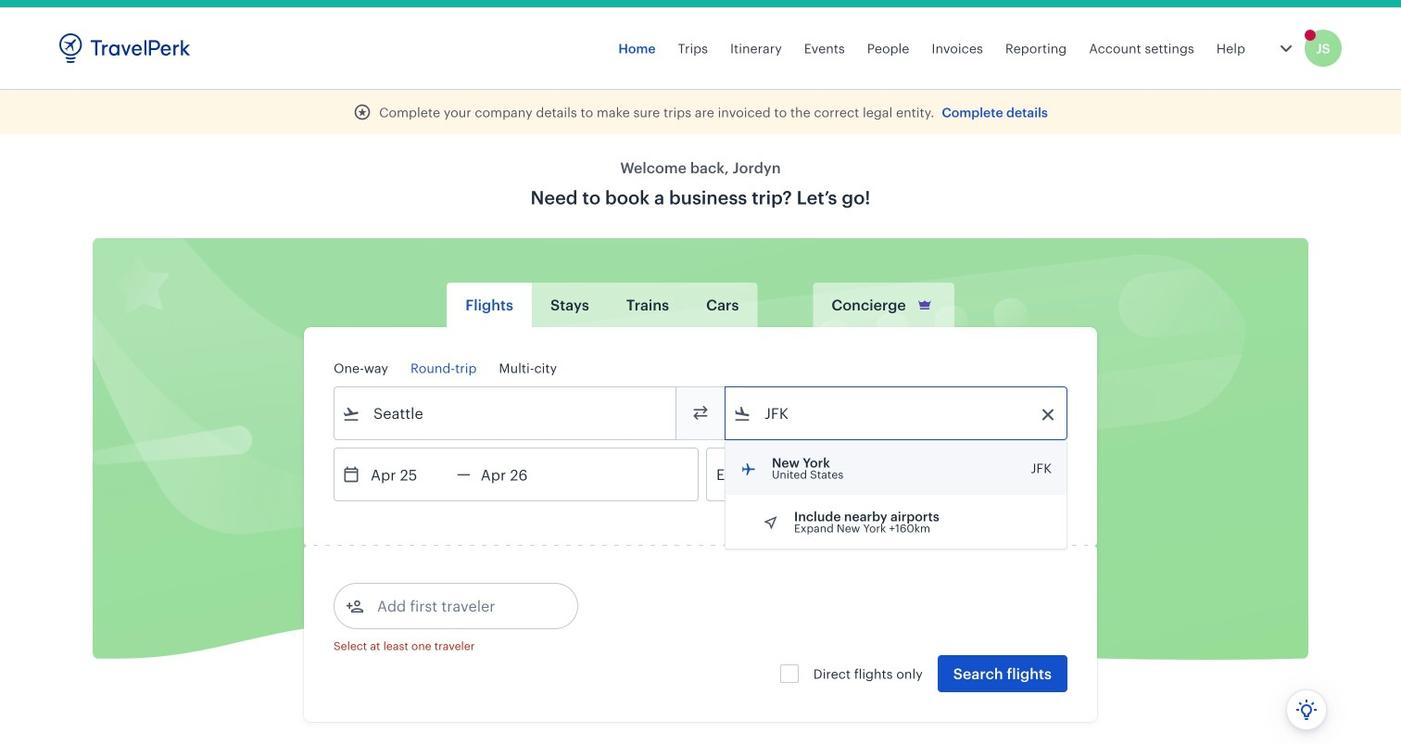 Task type: describe. For each thing, give the bounding box(es) containing it.
Add first traveler search field
[[364, 591, 557, 621]]

Return text field
[[471, 449, 567, 500]]



Task type: locate. For each thing, give the bounding box(es) containing it.
To search field
[[752, 399, 1043, 428]]

Depart text field
[[361, 449, 457, 500]]

From search field
[[361, 399, 652, 428]]



